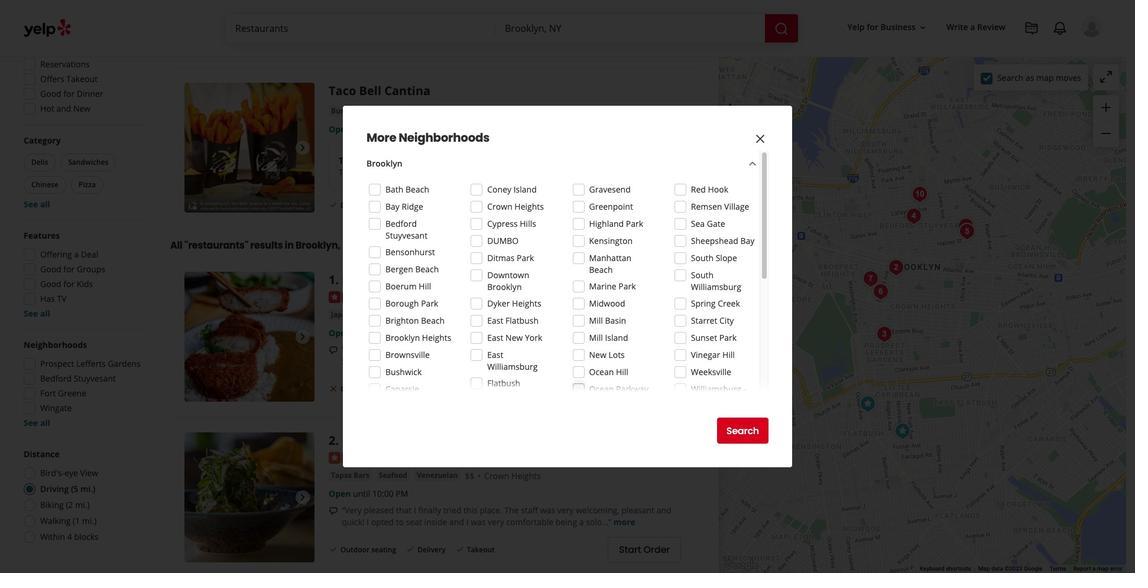 Task type: locate. For each thing, give the bounding box(es) containing it.
3 next image from the top
[[296, 491, 310, 505]]

mill for mill island
[[589, 332, 603, 343]]

biking
[[40, 500, 64, 511]]

for inside button
[[867, 22, 878, 33]]

see all
[[24, 199, 50, 210], [24, 308, 50, 319], [24, 417, 50, 429]]

0 horizontal spatial bedford
[[40, 373, 72, 384]]

greene
[[58, 388, 86, 399]]

2 . from the top
[[335, 433, 339, 449]]

1 vertical spatial see all button
[[24, 308, 50, 319]]

2 start order from the top
[[619, 544, 670, 557]]

16 checkmark v2 image
[[329, 41, 338, 51], [378, 41, 387, 51], [378, 200, 387, 210], [406, 384, 415, 394]]

1 vertical spatial start order
[[619, 544, 670, 557]]

fries
[[413, 155, 433, 166], [409, 167, 428, 178]]

0 vertical spatial outdoor
[[341, 384, 370, 394]]

outdoor seating for la
[[341, 545, 396, 555]]

2 start order link from the top
[[608, 537, 681, 563]]

the
[[504, 505, 519, 516]]

2 vertical spatial williamsburg
[[691, 384, 741, 395]]

seat
[[406, 517, 422, 528]]

0 horizontal spatial was
[[471, 517, 486, 528]]

bell
[[359, 83, 381, 99]]

1 vertical spatial brooklyn
[[487, 281, 522, 293]]

1 vertical spatial bedford
[[40, 373, 72, 384]]

open down suggested
[[40, 29, 61, 40]]

midwood
[[589, 298, 625, 309]]

1 horizontal spatial is
[[648, 344, 654, 355]]

1 south from the top
[[691, 252, 714, 264]]

0 horizontal spatial search
[[726, 424, 759, 438]]

0 vertical spatial bedford
[[385, 218, 417, 229]]

2 ocean from the top
[[589, 384, 614, 395]]

bergen
[[385, 264, 413, 275]]

4.8 link
[[397, 290, 409, 303]]

good for good for dinner
[[40, 88, 61, 99]]

la ñapa image
[[884, 256, 908, 279]]

3 until from the top
[[353, 488, 370, 499]]

1 horizontal spatial island
[[605, 332, 628, 343]]

brooklyn down downtown
[[487, 281, 522, 293]]

©2023
[[1004, 566, 1022, 572]]

cypress hills
[[487, 218, 536, 229]]

2 vertical spatial hill
[[616, 367, 628, 378]]

crown heights
[[487, 201, 544, 212], [484, 471, 541, 482]]

previous image for 1
[[189, 330, 203, 344]]

0 vertical spatial see all button
[[24, 199, 50, 210]]

start order for 2 . la ñapa
[[619, 544, 670, 557]]

south williamsburg
[[691, 270, 741, 293]]

gardens
[[398, 310, 431, 321], [108, 358, 141, 369]]

start down pleasant
[[619, 544, 641, 557]]

remsen village
[[691, 201, 749, 212]]

ocean for ocean parkway
[[589, 384, 614, 395]]

was down this
[[471, 517, 486, 528]]

beach down the manhattan
[[589, 264, 613, 275]]

brooklyn for brooklyn heights
[[385, 332, 420, 343]]

park for ditmas park
[[517, 252, 534, 264]]

search button
[[717, 418, 769, 444]]

2 see from the top
[[24, 308, 38, 319]]

2 until from the top
[[353, 327, 370, 339]]

for down good for groups
[[63, 278, 75, 290]]

bedford stuyvesant up "greene"
[[40, 373, 116, 384]]

brighton beach
[[385, 315, 445, 326]]

1 vertical spatial hill
[[722, 349, 735, 361]]

pm for la ñapa
[[396, 488, 408, 499]]

1 vertical spatial next image
[[296, 330, 310, 344]]

more neighborhoods dialog
[[0, 0, 1135, 573]]

outdoor for la
[[341, 545, 370, 555]]

start order down pleasant
[[619, 544, 670, 557]]

for for dinner
[[63, 88, 75, 99]]

place.
[[480, 505, 502, 516]]

1 vertical spatial more
[[619, 356, 641, 367]]

open for open until 10:00 pm
[[329, 488, 351, 499]]

option group
[[20, 449, 147, 547]]

hook
[[708, 184, 728, 195]]

within 4 blocks
[[40, 531, 99, 543]]

tapas bars
[[331, 471, 369, 481]]

salmon
[[498, 356, 526, 367]]

fries left are
[[409, 167, 428, 178]]

prospect
[[40, 358, 74, 369]]

more link for la ñapa
[[614, 517, 635, 528]]

and right hot
[[56, 103, 71, 114]]

mi.) for biking (2 mi.)
[[75, 500, 90, 511]]

island down time.
[[514, 184, 537, 195]]

0 vertical spatial mill
[[589, 315, 603, 326]]

slope.
[[485, 344, 508, 355]]

2 south from the top
[[691, 270, 714, 281]]

1 vertical spatial gardens
[[108, 358, 141, 369]]

0 vertical spatial very
[[557, 505, 574, 516]]

0 vertical spatial east
[[487, 315, 503, 326]]

1 vertical spatial very
[[488, 517, 504, 528]]

gardens down borough park
[[398, 310, 431, 321]]

1 vertical spatial see all
[[24, 308, 50, 319]]

slideshow element for 2
[[184, 433, 315, 563]]

island
[[514, 184, 537, 195], [605, 332, 628, 343]]

back
[[445, 167, 463, 178]]

east inside east williamsburg
[[487, 349, 503, 361]]

1 horizontal spatial very
[[557, 505, 574, 516]]

open for open until 9:45 pm
[[329, 327, 351, 339]]

2 vertical spatial east
[[487, 349, 503, 361]]

ocean for ocean hill
[[589, 367, 614, 378]]

beach
[[406, 184, 429, 195], [415, 264, 439, 275], [589, 264, 613, 275], [421, 315, 445, 326]]

japanese
[[363, 344, 398, 355]]

start order link down service
[[608, 377, 681, 403]]

search inside "search" button
[[726, 424, 759, 438]]

and up the three…"
[[587, 344, 602, 355]]

ocean down new lots at bottom
[[589, 367, 614, 378]]

1 start order link from the top
[[608, 377, 681, 403]]

16 checkmark v2 image
[[329, 200, 338, 210], [329, 545, 338, 555], [406, 545, 415, 555], [455, 545, 464, 555]]

1 horizontal spatial york
[[525, 332, 542, 343]]

mex
[[383, 106, 398, 116]]

"restaurants"
[[184, 239, 248, 253]]

more down pleasant
[[614, 517, 635, 528]]

heights up hills
[[515, 201, 544, 212]]

williamsburg up spring creek
[[691, 281, 741, 293]]

takeout up dinner
[[66, 73, 98, 85]]

16 speech v2 image
[[329, 346, 338, 355], [329, 506, 338, 516]]

biking (2 mi.)
[[40, 500, 90, 511]]

zoom out image
[[1099, 127, 1113, 141]]

beach up ridge
[[406, 184, 429, 195]]

south
[[691, 252, 714, 264], [691, 270, 714, 281]]

3 good from the top
[[40, 278, 61, 290]]

open inside group
[[40, 29, 61, 40]]

south inside south williamsburg
[[691, 270, 714, 281]]

beach for manhattan beach
[[589, 264, 613, 275]]

bedford stuyvesant up 'bensonhurst'
[[385, 218, 428, 241]]

0 vertical spatial start
[[619, 383, 641, 396]]

16 speech v2 image for 2
[[329, 506, 338, 516]]

2 see all button from the top
[[24, 308, 50, 319]]

next image for 1 . soboku
[[296, 330, 310, 344]]

next image
[[296, 141, 310, 155], [296, 330, 310, 344], [296, 491, 310, 505]]

0 vertical spatial see all
[[24, 199, 50, 210]]

for for groups
[[63, 264, 75, 275]]

for for kids
[[63, 278, 75, 290]]

get curbside pickup or delivery. read more
[[339, 8, 509, 19]]

0 vertical spatial good
[[40, 88, 61, 99]]

good down offers
[[40, 88, 61, 99]]

0 vertical spatial 16 speech v2 image
[[329, 346, 338, 355]]

map right as
[[1036, 72, 1054, 83]]

0 vertical spatial williamsburg
[[691, 281, 741, 293]]

0 vertical spatial seating
[[371, 384, 396, 394]]

soboku link
[[342, 272, 392, 288]]

all for features
[[40, 308, 50, 319]]

see all button
[[24, 199, 50, 210], [24, 308, 50, 319], [24, 417, 50, 429]]

1 outdoor seating from the top
[[341, 384, 396, 394]]

mi.) right (1
[[82, 515, 97, 527]]

coney island
[[487, 184, 537, 195]]

quick!
[[342, 517, 364, 528]]

2 vertical spatial more
[[614, 517, 635, 528]]

beach for bath beach
[[406, 184, 429, 195]]

option group containing distance
[[20, 449, 147, 547]]

see all down wingate
[[24, 417, 50, 429]]

0 horizontal spatial hill
[[419, 281, 431, 292]]

0 vertical spatial mi.)
[[80, 484, 96, 495]]

start down ocean hill
[[619, 383, 641, 396]]

more
[[487, 8, 509, 19], [619, 356, 641, 367], [614, 517, 635, 528]]

2 start from the top
[[619, 544, 641, 557]]

see all down the chinese button on the left top
[[24, 199, 50, 210]]

until left 2:00
[[353, 124, 370, 135]]

0 vertical spatial crown
[[487, 201, 512, 212]]

open now
[[40, 29, 81, 40]]

bay
[[385, 201, 400, 212], [740, 235, 755, 247]]

yelp for business button
[[843, 17, 932, 38]]

parkway
[[616, 384, 648, 395]]

1 slideshow element from the top
[[184, 83, 315, 213]]

stuyvesant up 'bensonhurst'
[[385, 230, 428, 241]]

seating down opted
[[371, 545, 396, 555]]

in inside "new japanese comfort spot in south slope. inside is super cozy and the service is great. started with takoyaki, karaage and spicy salmon tacos, loved all three…"
[[452, 344, 459, 355]]

a right report
[[1092, 566, 1096, 572]]

outdoor seating down opted
[[341, 545, 396, 555]]

3 see from the top
[[24, 417, 38, 429]]

williamsburg down inside
[[487, 361, 538, 372]]

flatbush down salmon
[[487, 378, 520, 389]]

search image
[[774, 22, 789, 36]]

gardens right the lefferts
[[108, 358, 141, 369]]

all down the chinese button on the left top
[[40, 199, 50, 210]]

business
[[881, 22, 916, 33]]

2 order from the top
[[643, 544, 670, 557]]

1 start from the top
[[619, 383, 641, 396]]

1 horizontal spatial search
[[997, 72, 1023, 83]]

good down "offering"
[[40, 264, 61, 275]]

new up inside
[[505, 332, 523, 343]]

bergen beach
[[385, 264, 439, 275]]

0 vertical spatial crown heights
[[487, 201, 544, 212]]

0 horizontal spatial is
[[536, 344, 542, 355]]

mi.) right (2
[[75, 500, 90, 511]]

tapas bars button
[[329, 470, 372, 482]]

1 horizontal spatial stuyvesant
[[385, 230, 428, 241]]

3 see all button from the top
[[24, 417, 50, 429]]

outdoor for soboku
[[341, 384, 370, 394]]

for
[[466, 167, 478, 178]]

1 until from the top
[[353, 124, 370, 135]]

neighborhoods inside "dialog"
[[399, 129, 489, 146]]

and right pleasant
[[657, 505, 671, 516]]

0 vertical spatial was
[[540, 505, 555, 516]]

2 next image from the top
[[296, 330, 310, 344]]

south slope
[[691, 252, 737, 264]]

open down tapas
[[329, 488, 351, 499]]

distance
[[24, 449, 60, 460]]

0 horizontal spatial island
[[514, 184, 537, 195]]

bath
[[385, 184, 403, 195]]

"very pleased that i finally tried this place.  the staff was very welcoming, pleasant and quick! i opted to seat inside and i was very comfortable being a solo…"
[[342, 505, 671, 528]]

0 vertical spatial south
[[691, 252, 714, 264]]

wingate
[[40, 403, 72, 414]]

1 vertical spatial outdoor seating
[[341, 545, 396, 555]]

1 vertical spatial previous image
[[189, 491, 203, 505]]

1 vertical spatial order
[[643, 544, 670, 557]]

0 horizontal spatial stuyvesant
[[74, 373, 116, 384]]

1 horizontal spatial map
[[1097, 566, 1109, 572]]

williamsburg up 'side'
[[691, 384, 741, 395]]

mi.)
[[80, 484, 96, 495], [75, 500, 90, 511], [82, 515, 97, 527]]

mill for mill basin
[[589, 315, 603, 326]]

0 vertical spatial more
[[487, 8, 509, 19]]

1 vertical spatial see
[[24, 308, 38, 319]]

0 vertical spatial search
[[997, 72, 1023, 83]]

1 see from the top
[[24, 199, 38, 210]]

east for east new york
[[487, 332, 503, 343]]

new down dinner
[[73, 103, 91, 114]]

0 vertical spatial .
[[335, 272, 339, 288]]

good up has tv
[[40, 278, 61, 290]]

write
[[946, 22, 968, 33]]

crown heights down coney island
[[487, 201, 544, 212]]

taco bell cantina image
[[856, 392, 879, 416]]

1 vertical spatial williamsburg
[[487, 361, 538, 372]]

dyker heights
[[487, 298, 541, 309]]

takoyaki,
[[391, 356, 425, 367]]

new
[[73, 103, 91, 114], [342, 239, 363, 253], [505, 332, 523, 343], [589, 349, 606, 361]]

marine park
[[589, 281, 636, 292]]

0 horizontal spatial gardens
[[108, 358, 141, 369]]

crown inside more neighborhoods "dialog"
[[487, 201, 512, 212]]

0 vertical spatial more link
[[619, 356, 641, 367]]

1 horizontal spatial bay
[[740, 235, 755, 247]]

good for good for groups
[[40, 264, 61, 275]]

tv
[[57, 293, 67, 304]]

1 see all button from the top
[[24, 199, 50, 210]]

all for neighborhoods
[[40, 417, 50, 429]]

0 horizontal spatial in
[[285, 239, 294, 253]]

2 mill from the top
[[589, 332, 603, 343]]

pm for soboku
[[391, 327, 403, 339]]

1 outdoor from the top
[[341, 384, 370, 394]]

1 16 speech v2 image from the top
[[329, 346, 338, 355]]

0 vertical spatial next image
[[296, 141, 310, 155]]

bedford down prospect
[[40, 373, 72, 384]]

. left la
[[335, 433, 339, 449]]

9:45
[[372, 327, 389, 339]]

outdoor seating for soboku
[[341, 384, 396, 394]]

1 ocean from the top
[[589, 367, 614, 378]]

south down sheepshead
[[691, 252, 714, 264]]

taco bell® nacho fries taco bell® nacho fries are back for a limited time.
[[339, 155, 540, 178]]

0 vertical spatial pm
[[391, 327, 403, 339]]

group containing category
[[21, 135, 147, 210]]

a
[[970, 22, 975, 33], [74, 249, 79, 260], [579, 517, 584, 528], [1092, 566, 1096, 572]]

island for coney island
[[514, 184, 537, 195]]

1 vertical spatial map
[[1097, 566, 1109, 572]]

16 close v2 image
[[329, 384, 338, 394]]

2 horizontal spatial hill
[[722, 349, 735, 361]]

1 vertical spatial search
[[726, 424, 759, 438]]

search left as
[[997, 72, 1023, 83]]

remsen
[[691, 201, 722, 212]]

creek
[[718, 298, 740, 309]]

2 vertical spatial mi.)
[[82, 515, 97, 527]]

flatbush
[[505, 315, 539, 326], [487, 378, 520, 389]]

york up bergen
[[365, 239, 387, 253]]

ocean down ocean hill
[[589, 384, 614, 395]]

open down the japanese link on the bottom left of the page
[[329, 327, 351, 339]]

takeout down pickup
[[390, 41, 418, 51]]

1 see all from the top
[[24, 199, 50, 210]]

i
[[414, 505, 416, 516], [367, 517, 369, 528], [466, 517, 469, 528]]

3 slideshow element from the top
[[184, 433, 315, 563]]

map left error at the bottom right of page
[[1097, 566, 1109, 572]]

2 seating from the top
[[371, 545, 396, 555]]

0 horizontal spatial very
[[488, 517, 504, 528]]

in right results
[[285, 239, 294, 253]]

new left lots
[[589, 349, 606, 361]]

seating down bushwick
[[371, 384, 396, 394]]

spring
[[691, 298, 716, 309]]

24 chevron down v2 image
[[745, 157, 760, 171]]

seafood button
[[376, 470, 410, 482]]

2 vertical spatial until
[[353, 488, 370, 499]]

outdoor down the quick!
[[341, 545, 370, 555]]

1 vertical spatial until
[[353, 327, 370, 339]]

more down service
[[619, 356, 641, 367]]

more link for soboku
[[619, 356, 641, 367]]

vinegar
[[691, 349, 720, 361]]

2 vertical spatial see all button
[[24, 417, 50, 429]]

0 vertical spatial map
[[1036, 72, 1054, 83]]

pm down brighton
[[391, 327, 403, 339]]

until down bars
[[353, 488, 370, 499]]

mi.) for driving (5 mi.)
[[80, 484, 96, 495]]

for down 'offers takeout'
[[63, 88, 75, 99]]

0 vertical spatial see
[[24, 199, 38, 210]]

slideshow element
[[184, 83, 315, 213], [184, 272, 315, 402], [184, 433, 315, 563]]

lots
[[609, 349, 625, 361]]

names image
[[872, 322, 896, 346]]

outdoor right the 16 close v2 image
[[341, 384, 370, 394]]

1 east from the top
[[487, 315, 503, 326]]

1 vertical spatial south
[[691, 270, 714, 281]]

brooklyn heights
[[385, 332, 451, 343]]

ocean
[[589, 367, 614, 378], [589, 384, 614, 395]]

1 vertical spatial more link
[[614, 517, 635, 528]]

i down this
[[466, 517, 469, 528]]

2 outdoor seating from the top
[[341, 545, 396, 555]]

1 good from the top
[[40, 88, 61, 99]]

i left opted
[[367, 517, 369, 528]]

order down great.
[[643, 383, 670, 396]]

start order for 1 . soboku
[[619, 383, 670, 396]]

good for good for kids
[[40, 278, 61, 290]]

flatbush up east new york
[[505, 315, 539, 326]]

group
[[20, 10, 147, 118], [1093, 95, 1119, 147], [21, 135, 147, 210], [20, 230, 147, 320], [20, 339, 147, 429]]

offers takeout
[[40, 73, 98, 85]]

group containing features
[[20, 230, 147, 320]]

mill left basin
[[589, 315, 603, 326]]

start order down ocean hill
[[619, 383, 670, 396]]

crown heights up the
[[484, 471, 541, 482]]

bedford down bay ridge
[[385, 218, 417, 229]]

is left great.
[[648, 344, 654, 355]]

for for business
[[867, 22, 878, 33]]

brooklyn down more
[[367, 158, 402, 169]]

mill up new lots at bottom
[[589, 332, 603, 343]]

i right that in the left of the page
[[414, 505, 416, 516]]

1 . from the top
[[335, 272, 339, 288]]

pm up that in the left of the page
[[396, 488, 408, 499]]

until left 9:45
[[353, 327, 370, 339]]

hills
[[520, 218, 536, 229]]

3 east from the top
[[487, 349, 503, 361]]

brooklyn,
[[296, 239, 341, 253]]

2 slideshow element from the top
[[184, 272, 315, 402]]

shortcuts
[[946, 566, 971, 572]]

york up inside
[[525, 332, 542, 343]]

1 horizontal spatial in
[[452, 344, 459, 355]]

3 see all from the top
[[24, 417, 50, 429]]

very down place.
[[488, 517, 504, 528]]

. up 4.8 star rating image
[[335, 272, 339, 288]]

south for south slope
[[691, 252, 714, 264]]

more link down pleasant
[[614, 517, 635, 528]]

beach inside manhattan beach
[[589, 264, 613, 275]]

outdoor seating down 'with'
[[341, 384, 396, 394]]

1 vertical spatial seating
[[371, 545, 396, 555]]

google image
[[722, 558, 761, 573]]

. for 2
[[335, 433, 339, 449]]

taco for taco bell cantina
[[329, 83, 356, 99]]

2 good from the top
[[40, 264, 61, 275]]

1 previous image from the top
[[189, 330, 203, 344]]

start order link down pleasant
[[608, 537, 681, 563]]

mi.) for walking (1 mi.)
[[82, 515, 97, 527]]

bay ridge
[[385, 201, 423, 212]]

beach up the brooklyn heights
[[421, 315, 445, 326]]

2 16 speech v2 image from the top
[[329, 506, 338, 516]]

map data ©2023 google
[[978, 566, 1043, 572]]

google
[[1024, 566, 1043, 572]]

1 seating from the top
[[371, 384, 396, 394]]

open down burgers link
[[329, 124, 351, 135]]

delivery
[[341, 41, 369, 51], [341, 201, 369, 211], [418, 384, 446, 394], [418, 545, 446, 555]]

see all for prospect
[[24, 417, 50, 429]]

1 mill from the top
[[589, 315, 603, 326]]

0 vertical spatial york
[[365, 239, 387, 253]]

0 vertical spatial stuyvesant
[[385, 230, 428, 241]]

0 vertical spatial hill
[[419, 281, 431, 292]]

delivery down karaage
[[418, 384, 446, 394]]

2 vertical spatial brooklyn
[[385, 332, 420, 343]]

search down 'side'
[[726, 424, 759, 438]]

0 horizontal spatial neighborhoods
[[24, 339, 87, 351]]

park for borough park
[[421, 298, 438, 309]]

hill for vinegar hill
[[722, 349, 735, 361]]

projects image
[[1024, 21, 1039, 35]]

2 see all from the top
[[24, 308, 50, 319]]

delivery down inside
[[418, 545, 446, 555]]

heights up spot
[[422, 332, 451, 343]]

suggested
[[24, 10, 66, 21]]

0 vertical spatial start order
[[619, 383, 670, 396]]

previous image
[[189, 330, 203, 344], [189, 491, 203, 505]]

brooklyn inside downtown brooklyn
[[487, 281, 522, 293]]

keyboard shortcuts button
[[920, 565, 971, 573]]

None search field
[[226, 14, 798, 43]]

2 previous image from the top
[[189, 491, 203, 505]]

burgers
[[331, 106, 359, 116]]

1 vertical spatial neighborhoods
[[24, 339, 87, 351]]

until for soboku
[[353, 327, 370, 339]]

1 vertical spatial good
[[40, 264, 61, 275]]

1 start order from the top
[[619, 383, 670, 396]]

2 east from the top
[[487, 332, 503, 343]]

1 horizontal spatial neighborhoods
[[399, 129, 489, 146]]

crown heights inside more neighborhoods "dialog"
[[487, 201, 544, 212]]

2 vertical spatial slideshow element
[[184, 433, 315, 563]]

2 outdoor from the top
[[341, 545, 370, 555]]

0 vertical spatial gardens
[[398, 310, 431, 321]]

trad room image
[[955, 220, 979, 243]]

all down wingate
[[40, 417, 50, 429]]

bay right sheepshead
[[740, 235, 755, 247]]

1 is from the left
[[536, 344, 542, 355]]

ridge
[[402, 201, 423, 212]]

williamsburg inside 'williamsburg - north side'
[[691, 384, 741, 395]]

tex-mex link
[[366, 105, 400, 117]]

for right yelp
[[867, 22, 878, 33]]

carroll
[[370, 310, 396, 321]]

0 vertical spatial in
[[285, 239, 294, 253]]

1 horizontal spatial bedford stuyvesant
[[385, 218, 428, 241]]

welcoming,
[[576, 505, 619, 516]]

is up the tacos,
[[536, 344, 542, 355]]

1 order from the top
[[643, 383, 670, 396]]

1 vertical spatial mi.)
[[75, 500, 90, 511]]

brooklyn inside brooklyn 'dropdown button'
[[367, 158, 402, 169]]

more for soboku
[[619, 356, 641, 367]]

0 horizontal spatial york
[[365, 239, 387, 253]]

see for prospect lefferts gardens
[[24, 417, 38, 429]]

1 horizontal spatial hill
[[616, 367, 628, 378]]

0 vertical spatial brooklyn
[[367, 158, 402, 169]]



Task type: vqa. For each thing, say whether or not it's contained in the screenshot.
East related to East New York
yes



Task type: describe. For each thing, give the bounding box(es) containing it.
north
[[691, 395, 714, 407]]

venezuelan
[[417, 471, 458, 481]]

dinner
[[77, 88, 103, 99]]

1 vertical spatial fries
[[409, 167, 428, 178]]

finally
[[418, 505, 441, 516]]

notifications image
[[1053, 21, 1067, 35]]

highland
[[589, 218, 624, 229]]

open until 9:45 pm
[[329, 327, 403, 339]]

offering a deal
[[40, 249, 98, 260]]

red hook
[[691, 184, 728, 195]]

service
[[619, 344, 646, 355]]

new right brooklyn,
[[342, 239, 363, 253]]

0 vertical spatial bay
[[385, 201, 400, 212]]

cantina
[[384, 83, 430, 99]]

mexican button
[[405, 105, 439, 117]]

village
[[724, 201, 749, 212]]

(36 reviews) link
[[411, 290, 457, 303]]

order for 1 . soboku
[[643, 383, 670, 396]]

limited
[[488, 167, 517, 178]]

subway image
[[891, 419, 914, 443]]

delivery left bay ridge
[[341, 201, 369, 211]]

fort greene
[[40, 388, 86, 399]]

group containing neighborhoods
[[20, 339, 147, 429]]

takeout down spicy
[[467, 384, 495, 394]]

red
[[691, 184, 706, 195]]

lefferts
[[76, 358, 106, 369]]

prospect lefferts gardens
[[40, 358, 141, 369]]

great.
[[656, 344, 678, 355]]

start for 1 . soboku
[[619, 383, 641, 396]]

search for search as map moves
[[997, 72, 1023, 83]]

good for kids
[[40, 278, 93, 290]]

heights up east flatbush
[[512, 298, 541, 309]]

report
[[1073, 566, 1091, 572]]

hill for boerum hill
[[419, 281, 431, 292]]

a inside "very pleased that i finally tried this place.  the staff was very welcoming, pleasant and quick! i opted to seat inside and i was very comfortable being a solo…"
[[579, 517, 584, 528]]

"very
[[342, 505, 362, 516]]

spicy
[[477, 356, 496, 367]]

more for la ñapa
[[614, 517, 635, 528]]

open for open until 2:00 am
[[329, 124, 351, 135]]

0 vertical spatial nacho
[[385, 155, 411, 166]]

order for 2 . la ñapa
[[643, 544, 670, 557]]

delis button
[[24, 154, 56, 171]]

williamsburg for east
[[487, 361, 538, 372]]

2 vertical spatial taco
[[339, 167, 357, 178]]

park for marine park
[[619, 281, 636, 292]]

1 vertical spatial crown heights
[[484, 471, 541, 482]]

16 chevron down v2 image
[[918, 23, 928, 32]]

island for mill island
[[605, 332, 628, 343]]

or
[[418, 8, 426, 19]]

york inside more neighborhoods "dialog"
[[525, 332, 542, 343]]

williamsburg for south
[[691, 281, 741, 293]]

takeout inside group
[[66, 73, 98, 85]]

eye
[[65, 468, 78, 479]]

with
[[372, 356, 388, 367]]

south for south williamsburg
[[691, 270, 714, 281]]

(5
[[71, 484, 78, 495]]

the
[[604, 344, 617, 355]]

inside
[[424, 517, 447, 528]]

park for sunset park
[[719, 332, 737, 343]]

0 vertical spatial bell®
[[360, 155, 382, 166]]

search for search
[[726, 424, 759, 438]]

east new york
[[487, 332, 542, 343]]

open for open now
[[40, 29, 61, 40]]

deal
[[81, 249, 98, 260]]

next image for 2 . la ñapa
[[296, 491, 310, 505]]

1 vertical spatial flatbush
[[487, 378, 520, 389]]

cornbread brooklyn image
[[869, 280, 892, 304]]

l'antagoniste image
[[954, 214, 977, 238]]

see all for offering
[[24, 308, 50, 319]]

report a map error
[[1073, 566, 1123, 572]]

map region
[[710, 0, 1135, 573]]

weeksville
[[691, 367, 731, 378]]

a for write
[[970, 22, 975, 33]]

dumbo
[[487, 235, 519, 247]]

hill for ocean hill
[[616, 367, 628, 378]]

gravesend
[[589, 184, 631, 195]]

delivery down get at the top
[[341, 41, 369, 51]]

1 horizontal spatial i
[[414, 505, 416, 516]]

to
[[396, 517, 404, 528]]

data
[[991, 566, 1003, 572]]

bath beach
[[385, 184, 429, 195]]

start order link for soboku
[[608, 377, 681, 403]]

1 horizontal spatial gardens
[[398, 310, 431, 321]]

tapas
[[331, 471, 352, 481]]

takeout down this
[[467, 545, 495, 555]]

(36 reviews)
[[411, 291, 457, 302]]

chinese
[[31, 180, 58, 190]]

1
[[329, 272, 335, 288]]

soboku image
[[734, 226, 758, 249]]

karaage
[[427, 356, 458, 367]]

report a map error link
[[1073, 566, 1123, 572]]

4
[[67, 531, 72, 543]]

burgers button
[[329, 105, 361, 117]]

hot and new
[[40, 103, 91, 114]]

east williamsburg
[[487, 349, 538, 372]]

carroll gardens
[[370, 310, 431, 321]]

0 vertical spatial flatbush
[[505, 315, 539, 326]]

has tv
[[40, 293, 67, 304]]

vinegar hill
[[691, 349, 735, 361]]

and down south
[[460, 356, 474, 367]]

bedford stuyvesant inside more neighborhoods "dialog"
[[385, 218, 428, 241]]

0 horizontal spatial bedford stuyvesant
[[40, 373, 116, 384]]

beach for brighton beach
[[421, 315, 445, 326]]

heights up staff
[[511, 471, 541, 482]]

. for 1
[[335, 272, 339, 288]]

offers
[[40, 73, 64, 85]]

a for report
[[1092, 566, 1096, 572]]

see for offering a deal
[[24, 308, 38, 319]]

16 speech v2 image for 1
[[329, 346, 338, 355]]

bedford inside more neighborhoods "dialog"
[[385, 218, 417, 229]]

0 horizontal spatial i
[[367, 517, 369, 528]]

macosa trattoria image
[[902, 204, 925, 228]]

three…"
[[587, 356, 617, 367]]

1 vertical spatial nacho
[[382, 167, 407, 178]]

zoom in image
[[1099, 100, 1113, 115]]

a for offering
[[74, 249, 79, 260]]

loved
[[553, 356, 574, 367]]

4.8
[[397, 291, 409, 302]]

sunset
[[691, 332, 717, 343]]

park for highland park
[[626, 218, 643, 229]]

brooklyn for brooklyn
[[367, 158, 402, 169]]

reviews)
[[425, 291, 457, 302]]

all for category
[[40, 199, 50, 210]]

pickup
[[390, 8, 415, 19]]

east for east flatbush
[[487, 315, 503, 326]]

previous image for 2
[[189, 491, 203, 505]]

until for la
[[353, 488, 370, 499]]

sheepshead bay
[[691, 235, 755, 247]]

inside
[[510, 344, 533, 355]]

guacuco bed-stuy image
[[908, 182, 931, 206]]

delis
[[31, 157, 48, 167]]

"new japanese comfort spot in south slope. inside is super cozy and the service is great. started with takoyaki, karaage and spicy salmon tacos, loved all three…"
[[342, 344, 678, 367]]

1 vertical spatial crown
[[484, 471, 509, 482]]

write a review
[[946, 22, 1006, 33]]

all inside "new japanese comfort spot in south slope. inside is super cozy and the service is great. started with takoyaki, karaage and spicy salmon tacos, loved all three…"
[[576, 356, 585, 367]]

starret
[[691, 315, 717, 326]]

bars
[[354, 471, 369, 481]]

see all button for offering a deal
[[24, 308, 50, 319]]

start for 2 . la ñapa
[[619, 544, 641, 557]]

2 horizontal spatial i
[[466, 517, 469, 528]]

map for error
[[1097, 566, 1109, 572]]

beach for bergen beach
[[415, 264, 439, 275]]

within
[[40, 531, 65, 543]]

stuyvesant inside more neighborhoods "dialog"
[[385, 230, 428, 241]]

seating for soboku
[[371, 384, 396, 394]]

gate
[[707, 218, 725, 229]]

4.5 star rating image
[[329, 452, 393, 464]]

slideshow element for 1
[[184, 272, 315, 402]]

taco for taco bell® nacho fries taco bell® nacho fries are back for a limited time.
[[339, 155, 358, 166]]

yelp for business
[[847, 22, 916, 33]]

borough
[[385, 298, 419, 309]]

2 is from the left
[[648, 344, 654, 355]]

ditmas
[[487, 252, 515, 264]]

la
[[342, 433, 356, 449]]

coney
[[487, 184, 511, 195]]

kensington
[[589, 235, 633, 247]]

expand map image
[[1099, 70, 1113, 84]]

kids
[[77, 278, 93, 290]]

map for moves
[[1036, 72, 1054, 83]]

brownsville
[[385, 349, 430, 361]]

delivery.
[[428, 8, 461, 19]]

keyboard
[[920, 566, 945, 572]]

start order link for la ñapa
[[608, 537, 681, 563]]

east for east williamsburg
[[487, 349, 503, 361]]

keyboard shortcuts
[[920, 566, 971, 572]]

1 next image from the top
[[296, 141, 310, 155]]

and down tried
[[449, 517, 464, 528]]

(36
[[411, 291, 423, 302]]

(1
[[73, 515, 80, 527]]

ñapa
[[359, 433, 390, 449]]

japanese
[[331, 310, 363, 320]]

0 vertical spatial fries
[[413, 155, 433, 166]]

bushwick
[[385, 367, 422, 378]]

see all button for prospect lefferts gardens
[[24, 417, 50, 429]]

takeout down bath beach
[[390, 201, 418, 211]]

group containing suggested
[[20, 10, 147, 118]]

altar image
[[859, 267, 882, 291]]

seating for la ñapa
[[371, 545, 396, 555]]

previous image
[[189, 141, 203, 155]]

1 vertical spatial bell®
[[359, 167, 380, 178]]

close image
[[753, 132, 767, 146]]

east flatbush
[[487, 315, 539, 326]]

user actions element
[[838, 15, 1119, 87]]

4.8 star rating image
[[329, 291, 393, 303]]

walking
[[40, 515, 71, 527]]



